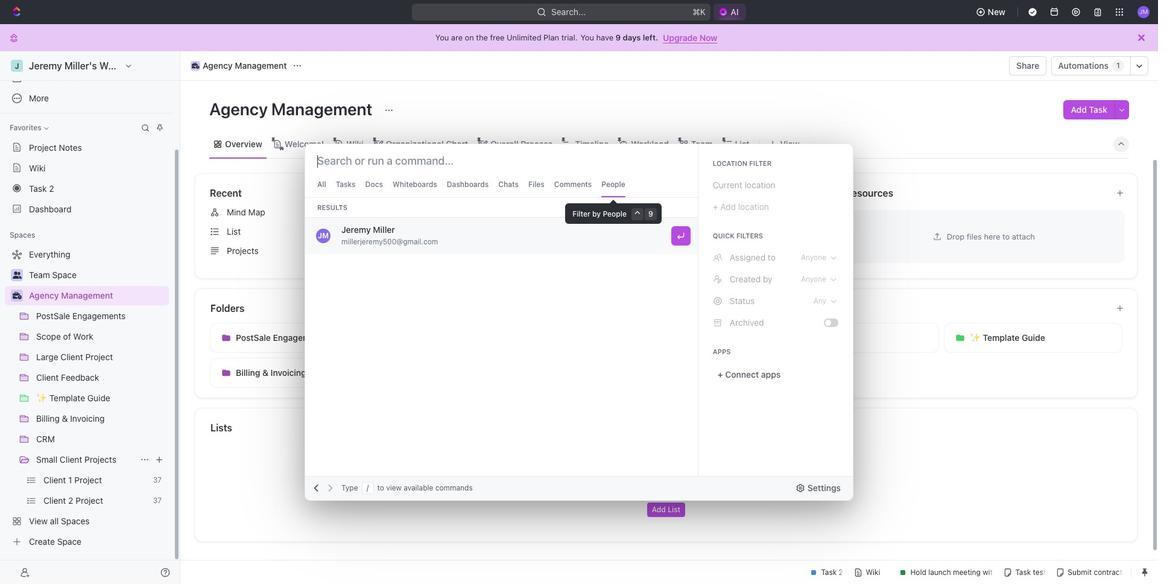 Task type: locate. For each thing, give the bounding box(es) containing it.
1 horizontal spatial by
[[763, 274, 773, 284]]

wiki link down project notes link
[[5, 158, 169, 177]]

0 vertical spatial anyone
[[801, 253, 827, 262]]

xqnvl image for created by
[[713, 275, 723, 284]]

0 horizontal spatial see all button
[[460, 186, 493, 200]]

agency management up the welcome! link
[[209, 99, 376, 119]]

0 vertical spatial xqnvl image
[[713, 275, 723, 284]]

all right location
[[781, 188, 789, 197]]

share
[[1017, 60, 1040, 71]]

you are on the free unlimited plan trial. you have 9 days left. upgrade now
[[436, 32, 718, 43]]

agency management right business time image
[[29, 290, 113, 301]]

team link
[[689, 135, 713, 152]]

0 horizontal spatial list link
[[205, 222, 497, 241]]

2 vertical spatial to
[[378, 483, 384, 492]]

1 vertical spatial people
[[603, 209, 627, 218]]

0 horizontal spatial by
[[593, 209, 601, 218]]

0 vertical spatial 9
[[616, 33, 621, 42]]

1 see all from the left
[[465, 188, 488, 197]]

0 horizontal spatial add
[[652, 505, 666, 514]]

projects down mind map
[[227, 246, 259, 256]]

filter
[[750, 159, 772, 167]]

0 vertical spatial by
[[593, 209, 601, 218]]

1 vertical spatial project
[[576, 246, 603, 256]]

0 horizontal spatial list
[[227, 226, 241, 237]]

see all button left chats
[[460, 186, 493, 200]]

2 see from the left
[[765, 188, 779, 197]]

‎task
[[29, 183, 47, 193]]

any
[[814, 296, 827, 305]]

business time image
[[12, 292, 21, 299]]

by right created
[[763, 274, 773, 284]]

resources
[[846, 188, 894, 199]]

automations
[[1059, 60, 1109, 71]]

current location
[[713, 180, 776, 190]]

to view available commands
[[378, 483, 473, 492]]

add list
[[652, 505, 681, 514]]

1 xqnvl image from the top
[[713, 275, 723, 284]]

you
[[436, 33, 449, 42], [581, 33, 594, 42]]

2 all from the left
[[781, 188, 789, 197]]

wiki link
[[344, 135, 364, 152], [5, 158, 169, 177]]

2 xqnvl image from the top
[[713, 296, 723, 306]]

list up location filter
[[735, 139, 750, 149]]

lists
[[211, 422, 232, 433]]

dashboards up favorites button
[[29, 72, 76, 83]]

0 horizontal spatial all
[[480, 188, 488, 197]]

tree inside sidebar navigation
[[5, 245, 169, 552]]

add task button
[[1064, 100, 1115, 119]]

you left have
[[581, 33, 594, 42]]

1 vertical spatial add
[[652, 505, 666, 514]]

1 down resource
[[569, 246, 573, 256]]

client down resource
[[545, 246, 567, 256]]

no lists icon. image
[[642, 438, 691, 486]]

0 vertical spatial to
[[1003, 231, 1010, 241]]

created
[[730, 274, 761, 284]]

0 vertical spatial wiki link
[[344, 135, 364, 152]]

see all button for docs
[[761, 186, 793, 200]]

docs up the untitled
[[528, 188, 551, 199]]

xqnvl image up jkkwz image on the right of page
[[713, 296, 723, 306]]

see all
[[465, 188, 488, 197], [765, 188, 789, 197]]

agency management inside "tree"
[[29, 290, 113, 301]]

the
[[476, 33, 488, 42]]

to right 'assigned'
[[768, 252, 776, 263]]

folders button
[[210, 301, 1107, 316]]

1 vertical spatial 1
[[569, 246, 573, 256]]

1 vertical spatial anyone
[[801, 275, 827, 284]]

add down no lists icon.
[[652, 505, 666, 514]]

1 horizontal spatial see all
[[765, 188, 789, 197]]

project left a
[[576, 246, 603, 256]]

&
[[262, 368, 269, 378]]

1 horizontal spatial docs
[[528, 188, 551, 199]]

2 you from the left
[[581, 33, 594, 42]]

by right filter
[[593, 209, 601, 218]]

1 vertical spatial to
[[768, 252, 776, 263]]

scope
[[613, 246, 638, 256]]

⌃
[[635, 209, 641, 218]]

add left task
[[1072, 104, 1087, 115]]

add
[[1072, 104, 1087, 115], [652, 505, 666, 514]]

agency right business time image
[[29, 290, 59, 301]]

1 horizontal spatial list
[[668, 505, 681, 514]]

0 vertical spatial project
[[29, 142, 57, 152]]

see down filter
[[765, 188, 779, 197]]

9 right have
[[616, 33, 621, 42]]

whiteboards
[[393, 180, 437, 189]]

agency
[[203, 60, 233, 71], [209, 99, 268, 119], [29, 290, 59, 301]]

1 anyone from the top
[[801, 253, 827, 262]]

1 horizontal spatial to
[[768, 252, 776, 263]]

list down mind
[[227, 226, 241, 237]]

see all button down filter
[[761, 186, 793, 200]]

location
[[713, 159, 748, 167]]

xqnvl image
[[713, 275, 723, 284], [713, 296, 723, 306]]

of
[[640, 246, 648, 256]]

client feedback
[[787, 333, 851, 343]]

0 vertical spatial wiki
[[347, 139, 364, 149]]

business time image
[[192, 63, 199, 69]]

postsale engagements
[[236, 333, 328, 343]]

on
[[465, 33, 474, 42]]

settings
[[808, 483, 841, 493]]

1 horizontal spatial see
[[765, 188, 779, 197]]

1 vertical spatial xqnvl image
[[713, 296, 723, 306]]

1 horizontal spatial 9
[[649, 209, 653, 218]]

see all down filter
[[765, 188, 789, 197]]

0 vertical spatial add
[[1072, 104, 1087, 115]]

jeremy miller, , element
[[316, 229, 331, 243]]

see left chats
[[465, 188, 478, 197]]

dashboard link
[[5, 199, 169, 218]]

people left ⌃
[[603, 209, 627, 218]]

see
[[465, 188, 478, 197], [765, 188, 779, 197]]

client inside button
[[787, 333, 810, 343]]

1 vertical spatial wiki
[[29, 163, 46, 173]]

1 horizontal spatial client
[[545, 246, 567, 256]]

✨
[[970, 333, 981, 343]]

2 see all from the left
[[765, 188, 789, 197]]

1 horizontal spatial add
[[1072, 104, 1087, 115]]

billing & invoicing
[[236, 368, 306, 378]]

add for add list
[[652, 505, 666, 514]]

see all for docs
[[765, 188, 789, 197]]

1 horizontal spatial wiki link
[[344, 135, 364, 152]]

0 horizontal spatial project
[[29, 142, 57, 152]]

drop files here to attach
[[947, 231, 1036, 241]]

docs
[[365, 180, 383, 189], [528, 188, 551, 199]]

xqnvl image down xqnvl image
[[713, 275, 723, 284]]

0 horizontal spatial client
[[60, 454, 82, 465]]

billing
[[236, 368, 260, 378]]

1 vertical spatial dashboards
[[447, 180, 489, 189]]

9 right ⌃
[[649, 209, 653, 218]]

9 inside you are on the free unlimited plan trial. you have 9 days left. upgrade now
[[616, 33, 621, 42]]

untitled
[[545, 207, 575, 217]]

0 horizontal spatial 9
[[616, 33, 621, 42]]

1 horizontal spatial list link
[[733, 135, 750, 152]]

agency right business time icon
[[203, 60, 233, 71]]

see all left chats
[[465, 188, 488, 197]]

client right small
[[60, 454, 82, 465]]

all
[[480, 188, 488, 197], [781, 188, 789, 197]]

client for client 1 project a scope of work
[[545, 246, 567, 256]]

quick
[[713, 232, 735, 240]]

management
[[235, 60, 287, 71], [271, 99, 373, 119], [583, 226, 634, 237], [61, 290, 113, 301]]

wiki link up tasks
[[344, 135, 364, 152]]

current
[[713, 180, 743, 190]]

1 vertical spatial list
[[227, 226, 241, 237]]

to right / at the left of the page
[[378, 483, 384, 492]]

0 horizontal spatial see
[[465, 188, 478, 197]]

assigned to
[[730, 252, 776, 263]]

0 vertical spatial dashboards
[[29, 72, 76, 83]]

resource
[[545, 226, 581, 237]]

2 vertical spatial list
[[668, 505, 681, 514]]

1 vertical spatial by
[[763, 274, 773, 284]]

1 right automations
[[1117, 61, 1121, 70]]

by for filter
[[593, 209, 601, 218]]

1
[[1117, 61, 1121, 70], [569, 246, 573, 256]]

0 horizontal spatial dashboards
[[29, 72, 76, 83]]

assigned
[[730, 252, 766, 263]]

dashboards left chats
[[447, 180, 489, 189]]

1 horizontal spatial 1
[[1117, 61, 1121, 70]]

+ connect apps
[[718, 369, 781, 380]]

created by
[[730, 274, 773, 284]]

location filter
[[713, 159, 772, 167]]

docs right tasks
[[365, 180, 383, 189]]

upgrade
[[663, 32, 698, 43]]

you left are
[[436, 33, 449, 42]]

2 horizontal spatial to
[[1003, 231, 1010, 241]]

1 horizontal spatial you
[[581, 33, 594, 42]]

new button
[[971, 2, 1013, 22]]

projects inside "tree"
[[85, 454, 116, 465]]

to right here
[[1003, 231, 1010, 241]]

1 horizontal spatial wiki
[[347, 139, 364, 149]]

connect
[[726, 369, 759, 380]]

2 vertical spatial agency
[[29, 290, 59, 301]]

1 horizontal spatial all
[[781, 188, 789, 197]]

client
[[545, 246, 567, 256], [787, 333, 810, 343], [60, 454, 82, 465]]

1 vertical spatial 9
[[649, 209, 653, 218]]

team
[[692, 139, 713, 149]]

wiki up search or run a command… text box
[[347, 139, 364, 149]]

agency up overview
[[209, 99, 268, 119]]

all
[[317, 180, 326, 189]]

agency management right business time icon
[[203, 60, 287, 71]]

0 horizontal spatial 1
[[569, 246, 573, 256]]

1 vertical spatial projects
[[85, 454, 116, 465]]

dashboards
[[29, 72, 76, 83], [447, 180, 489, 189]]

2 vertical spatial client
[[60, 454, 82, 465]]

status
[[730, 296, 755, 306]]

jkkwz image
[[713, 318, 723, 328]]

1 horizontal spatial dashboards
[[447, 180, 489, 189]]

0 horizontal spatial agency management link
[[29, 286, 167, 305]]

tree containing agency management
[[5, 245, 169, 552]]

2 vertical spatial agency management
[[29, 290, 113, 301]]

2 horizontal spatial client
[[787, 333, 810, 343]]

archived
[[730, 317, 764, 328]]

1 horizontal spatial see all button
[[761, 186, 793, 200]]

add task
[[1072, 104, 1108, 115]]

quick filters
[[713, 232, 764, 240]]

1 vertical spatial client
[[787, 333, 810, 343]]

🤝
[[528, 246, 537, 255]]

workload link
[[629, 135, 669, 152]]

tree
[[5, 245, 169, 552]]

0 vertical spatial client
[[545, 246, 567, 256]]

1 vertical spatial wiki link
[[5, 158, 169, 177]]

list link
[[733, 135, 750, 152], [205, 222, 497, 241]]

1 see all button from the left
[[460, 186, 493, 200]]

2 anyone from the top
[[801, 275, 827, 284]]

1 horizontal spatial project
[[576, 246, 603, 256]]

1 horizontal spatial projects
[[227, 246, 259, 256]]

to
[[1003, 231, 1010, 241], [768, 252, 776, 263], [378, 483, 384, 492]]

1 all from the left
[[480, 188, 488, 197]]

1 see from the left
[[465, 188, 478, 197]]

2 see all button from the left
[[761, 186, 793, 200]]

projects right small
[[85, 454, 116, 465]]

projects link
[[205, 241, 497, 261]]

days
[[623, 33, 641, 42]]

0 horizontal spatial you
[[436, 33, 449, 42]]

here
[[985, 231, 1001, 241]]

wiki up ‎task
[[29, 163, 46, 173]]

people up filter by people at the top
[[602, 180, 626, 189]]

xqnvl image
[[713, 253, 723, 263]]

dashboards link
[[5, 68, 169, 88]]

0 horizontal spatial projects
[[85, 454, 116, 465]]

client left feedback
[[787, 333, 810, 343]]

0 vertical spatial list
[[735, 139, 750, 149]]

a
[[605, 246, 611, 256]]

project down favorites button
[[29, 142, 57, 152]]

list down no lists icon.
[[668, 505, 681, 514]]

0 horizontal spatial wiki
[[29, 163, 46, 173]]

all left chats
[[480, 188, 488, 197]]

0 vertical spatial agency management link
[[188, 59, 290, 73]]

0 horizontal spatial see all
[[465, 188, 488, 197]]



Task type: vqa. For each thing, say whether or not it's contained in the screenshot.
'Search...'
yes



Task type: describe. For each thing, give the bounding box(es) containing it.
see all for recent
[[465, 188, 488, 197]]

management inside "tree"
[[61, 290, 113, 301]]

left.
[[643, 33, 659, 42]]

see for docs
[[765, 188, 779, 197]]

tasks
[[336, 180, 356, 189]]

mind map link
[[205, 203, 497, 222]]

upgrade now link
[[663, 32, 718, 43]]

settings button
[[791, 479, 849, 498]]

project notes link
[[5, 138, 169, 157]]

invoicing
[[271, 368, 306, 378]]

xqnvl image for status
[[713, 296, 723, 306]]

list inside button
[[668, 505, 681, 514]]

unlimited
[[507, 33, 542, 42]]

1 vertical spatial list link
[[205, 222, 497, 241]]

0 vertical spatial agency
[[203, 60, 233, 71]]

/
[[367, 483, 369, 492]]

guide
[[1022, 333, 1046, 343]]

2
[[49, 183, 54, 193]]

small client projects link
[[36, 450, 135, 470]]

have
[[597, 33, 614, 42]]

apps
[[762, 369, 781, 380]]

overview
[[225, 139, 262, 149]]

2 horizontal spatial list
[[735, 139, 750, 149]]

1 horizontal spatial agency management link
[[188, 59, 290, 73]]

✨ template guide
[[970, 333, 1046, 343]]

Search or run a command… text field
[[317, 154, 466, 168]]

overall
[[491, 139, 519, 149]]

commands
[[436, 483, 473, 492]]

engagements
[[273, 333, 328, 343]]

‎task 2
[[29, 183, 54, 193]]

work
[[650, 246, 671, 256]]

small client projects
[[36, 454, 116, 465]]

1 vertical spatial agency management link
[[29, 286, 167, 305]]

now
[[700, 32, 718, 43]]

workload
[[631, 139, 669, 149]]

see for recent
[[465, 188, 478, 197]]

drop
[[947, 231, 965, 241]]

client inside "tree"
[[60, 454, 82, 465]]

anyone for created by
[[801, 275, 827, 284]]

add for add task
[[1072, 104, 1087, 115]]

favorites
[[10, 123, 42, 132]]

all for recent
[[480, 188, 488, 197]]

0 vertical spatial projects
[[227, 246, 259, 256]]

millerjeremy500@gmail.com
[[342, 237, 438, 246]]

type
[[342, 483, 358, 492]]

postsale engagements button
[[210, 323, 389, 353]]

filter
[[573, 209, 591, 218]]

overall process link
[[488, 135, 553, 152]]

search...
[[552, 7, 586, 17]]

⌘k
[[693, 7, 706, 17]]

free
[[490, 33, 505, 42]]

dashboard
[[29, 204, 71, 214]]

0 horizontal spatial to
[[378, 483, 384, 492]]

1 vertical spatial agency
[[209, 99, 268, 119]]

client 1 project a scope of work
[[545, 246, 671, 256]]

notes
[[59, 142, 82, 152]]

filters
[[737, 232, 764, 240]]

process
[[521, 139, 553, 149]]

resources button
[[845, 186, 1107, 200]]

0 vertical spatial agency management
[[203, 60, 287, 71]]

1 you from the left
[[436, 33, 449, 42]]

mind
[[227, 207, 246, 217]]

chats
[[499, 180, 519, 189]]

anyone for assigned to
[[801, 253, 827, 262]]

resource management link
[[523, 222, 815, 241]]

apps
[[713, 348, 731, 355]]

0 vertical spatial 1
[[1117, 61, 1121, 70]]

current location button
[[708, 176, 844, 195]]

welcome!
[[285, 139, 324, 149]]

see all button for recent
[[460, 186, 493, 200]]

wiki inside sidebar navigation
[[29, 163, 46, 173]]

project inside sidebar navigation
[[29, 142, 57, 152]]

favorites button
[[5, 121, 54, 135]]

✨ template guide button
[[944, 323, 1123, 353]]

‎task 2 link
[[5, 179, 169, 198]]

organizational
[[386, 139, 444, 149]]

jm
[[318, 231, 329, 240]]

view
[[386, 483, 402, 492]]

agency inside "tree"
[[29, 290, 59, 301]]

0 horizontal spatial wiki link
[[5, 158, 169, 177]]

chart
[[446, 139, 468, 149]]

miller
[[373, 225, 395, 235]]

0 horizontal spatial docs
[[365, 180, 383, 189]]

by for created
[[763, 274, 773, 284]]

timeline
[[575, 139, 609, 149]]

jeremy miller millerjeremy500@gmail.com
[[342, 225, 438, 246]]

task
[[1090, 104, 1108, 115]]

postsale
[[236, 333, 271, 343]]

mind map
[[227, 207, 265, 217]]

files
[[967, 231, 982, 241]]

plan
[[544, 33, 560, 42]]

attach
[[1012, 231, 1036, 241]]

add list button
[[647, 503, 686, 517]]

are
[[451, 33, 463, 42]]

timeline link
[[573, 135, 609, 152]]

lists button
[[210, 421, 1124, 435]]

0 vertical spatial list link
[[733, 135, 750, 152]]

1 vertical spatial agency management
[[209, 99, 376, 119]]

results
[[317, 203, 348, 211]]

0 vertical spatial people
[[602, 180, 626, 189]]

dashboards inside sidebar navigation
[[29, 72, 76, 83]]

organizational chart link
[[384, 135, 468, 152]]

sidebar navigation
[[0, 51, 180, 584]]

welcome! link
[[282, 135, 324, 152]]

client for client feedback
[[787, 333, 810, 343]]

small
[[36, 454, 57, 465]]

location
[[745, 180, 776, 190]]

files
[[529, 180, 545, 189]]

jeremy
[[342, 225, 371, 235]]

overall process
[[491, 139, 553, 149]]

all for docs
[[781, 188, 789, 197]]

untitled link
[[523, 203, 815, 222]]



